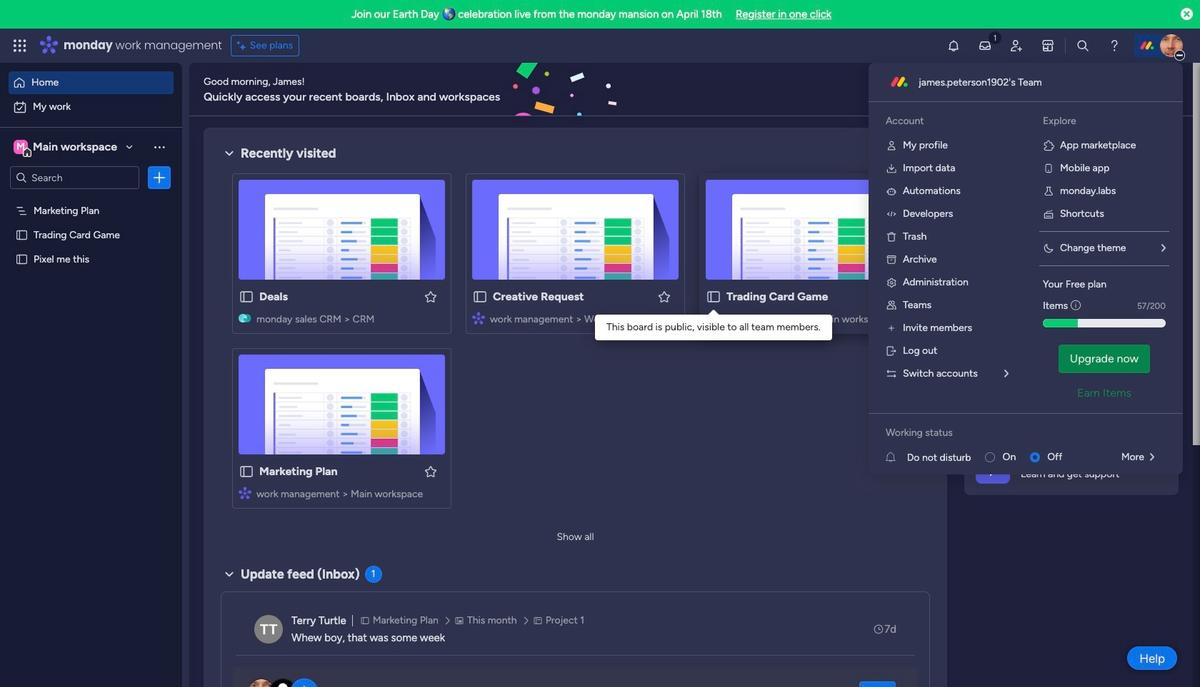 Task type: describe. For each thing, give the bounding box(es) containing it.
workspace options image
[[152, 140, 166, 154]]

shortcuts image
[[1043, 209, 1054, 220]]

list arrow image for "change theme" icon
[[1162, 244, 1166, 254]]

quick search results list box
[[221, 162, 930, 526]]

list arrow image
[[1150, 453, 1154, 463]]

help image
[[1107, 39, 1122, 53]]

archive image
[[886, 254, 897, 266]]

0 vertical spatial option
[[9, 71, 174, 94]]

1 image
[[989, 29, 1002, 45]]

list arrow image for switch accounts "icon"
[[1004, 369, 1009, 379]]

1 vertical spatial public board image
[[15, 252, 29, 266]]

v2 surfce notifications image
[[886, 450, 907, 465]]

2 vertical spatial public board image
[[239, 464, 254, 480]]

component image
[[472, 312, 485, 325]]

log out image
[[886, 346, 897, 357]]

close update feed (inbox) image
[[221, 567, 238, 584]]

notifications image
[[947, 39, 961, 53]]

v2 user feedback image
[[976, 82, 987, 98]]

1 element
[[365, 567, 382, 584]]

v2 info image
[[1071, 299, 1081, 314]]

james peterson image
[[1160, 34, 1183, 57]]

templates image image
[[977, 136, 1166, 235]]

workspace selection element
[[14, 139, 119, 157]]

invite members image
[[886, 323, 897, 334]]

import data image
[[886, 163, 897, 174]]

1 public board image from the left
[[239, 289, 254, 305]]

automations image
[[886, 186, 897, 197]]



Task type: locate. For each thing, give the bounding box(es) containing it.
getting started element
[[964, 370, 1179, 427]]

monday.labs image
[[1043, 186, 1054, 197]]

option
[[9, 71, 174, 94], [9, 96, 174, 119], [0, 198, 182, 200]]

update feed image
[[978, 39, 992, 53]]

invite members image
[[1009, 39, 1024, 53]]

add to favorites image for first public board icon from left
[[424, 290, 438, 304]]

0 vertical spatial list arrow image
[[1162, 244, 1166, 254]]

public board image for component icon
[[472, 289, 488, 305]]

Search in workspace field
[[30, 170, 119, 186]]

list arrow image
[[1162, 244, 1166, 254], [1004, 369, 1009, 379]]

2 public board image from the left
[[472, 289, 488, 305]]

0 horizontal spatial list arrow image
[[1004, 369, 1009, 379]]

trash image
[[886, 231, 897, 243]]

1 vertical spatial add to favorites image
[[424, 465, 438, 479]]

0 vertical spatial add to favorites image
[[657, 290, 672, 304]]

component image
[[706, 312, 719, 325]]

options image
[[152, 171, 166, 185]]

change theme image
[[1043, 243, 1054, 254]]

close recently visited image
[[221, 145, 238, 162]]

see plans image
[[237, 38, 250, 54]]

workspace image
[[14, 139, 28, 155]]

public board image
[[15, 228, 29, 241], [15, 252, 29, 266], [239, 464, 254, 480]]

terry turtle image
[[254, 616, 283, 644]]

list box
[[0, 195, 182, 464]]

1 vertical spatial list arrow image
[[1004, 369, 1009, 379]]

1 vertical spatial option
[[9, 96, 174, 119]]

1 add to favorites image from the left
[[424, 290, 438, 304]]

2 add to favorites image from the left
[[891, 290, 905, 304]]

add to favorites image
[[424, 290, 438, 304], [891, 290, 905, 304]]

1 horizontal spatial add to favorites image
[[657, 290, 672, 304]]

public board image for component image
[[706, 289, 722, 305]]

help center element
[[964, 438, 1179, 495]]

0 horizontal spatial add to favorites image
[[424, 290, 438, 304]]

2 horizontal spatial public board image
[[706, 289, 722, 305]]

mobile app image
[[1043, 163, 1054, 174]]

my profile image
[[886, 140, 897, 151]]

search everything image
[[1076, 39, 1090, 53]]

switch accounts image
[[886, 369, 897, 380]]

3 public board image from the left
[[706, 289, 722, 305]]

developers image
[[886, 209, 897, 220]]

2 vertical spatial option
[[0, 198, 182, 200]]

1 horizontal spatial add to favorites image
[[891, 290, 905, 304]]

monday marketplace image
[[1041, 39, 1055, 53]]

select product image
[[13, 39, 27, 53]]

add to favorites image
[[657, 290, 672, 304], [424, 465, 438, 479]]

0 vertical spatial public board image
[[15, 228, 29, 241]]

0 horizontal spatial add to favorites image
[[424, 465, 438, 479]]

1 horizontal spatial list arrow image
[[1162, 244, 1166, 254]]

1 horizontal spatial public board image
[[472, 289, 488, 305]]

0 horizontal spatial public board image
[[239, 289, 254, 305]]

add to favorites image for public board icon corresponding to component image
[[891, 290, 905, 304]]

administration image
[[886, 277, 897, 289]]

public board image
[[239, 289, 254, 305], [472, 289, 488, 305], [706, 289, 722, 305]]

teams image
[[886, 300, 897, 311]]



